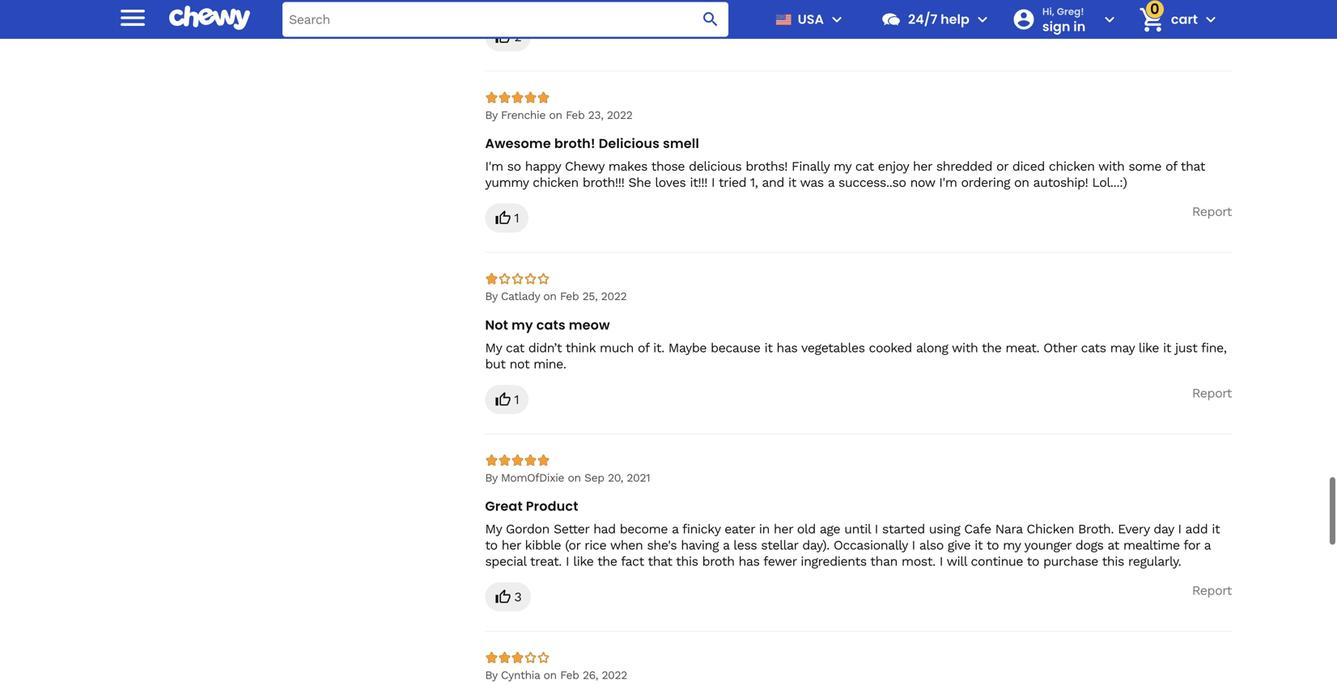 Task type: vqa. For each thing, say whether or not it's contained in the screenshot.
on
yes



Task type: describe. For each thing, give the bounding box(es) containing it.
vegetables
[[802, 340, 865, 356]]

her inside awesome broth! delicious smell i'm so happy chewy makes those delicious broths! finally my cat enjoy her shredded or diced chicken with some of that yummy chicken broth!!! she loves it!!! i tried 1, and it was a success..so now i'm ordering on autoship! lol...:)
[[913, 159, 933, 174]]

ordering
[[962, 175, 1011, 190]]

stellar
[[761, 538, 799, 553]]

20,
[[608, 472, 624, 485]]

by cynthia on feb 26, 2022
[[485, 669, 628, 683]]

broth.
[[1079, 522, 1114, 537]]

regularly.
[[1129, 554, 1182, 570]]

diced
[[1013, 159, 1045, 174]]

awesome broth! delicious smell i'm so happy chewy makes those delicious broths! finally my cat enjoy her shredded or diced chicken with some of that yummy chicken broth!!! she loves it!!! i tried 1, and it was a success..so now i'm ordering on autoship! lol...:)
[[485, 135, 1206, 190]]

those
[[652, 159, 685, 174]]

usa
[[798, 10, 824, 28]]

on for great product
[[568, 472, 581, 485]]

Product search field
[[283, 2, 729, 37]]

setter
[[554, 522, 590, 537]]

day
[[1154, 522, 1175, 537]]

when
[[611, 538, 643, 553]]

that inside awesome broth! delicious smell i'm so happy chewy makes those delicious broths! finally my cat enjoy her shredded or diced chicken with some of that yummy chicken broth!!! she loves it!!! i tried 1, and it was a success..so now i'm ordering on autoship! lol...:)
[[1181, 159, 1206, 174]]

1 for not
[[515, 392, 519, 408]]

for
[[1184, 538, 1201, 553]]

much
[[600, 340, 634, 356]]

at
[[1108, 538, 1120, 553]]

report button for awesome broth! delicious smell
[[1193, 204, 1233, 220]]

it!!!
[[690, 175, 708, 190]]

and
[[762, 175, 785, 190]]

happy
[[525, 159, 561, 174]]

it left just
[[1164, 340, 1172, 356]]

cooked
[[869, 340, 913, 356]]

it inside awesome broth! delicious smell i'm so happy chewy makes those delicious broths! finally my cat enjoy her shredded or diced chicken with some of that yummy chicken broth!!! she loves it!!! i tried 1, and it was a success..so now i'm ordering on autoship! lol...:)
[[789, 175, 797, 190]]

0 horizontal spatial menu image
[[117, 1, 149, 34]]

eater
[[725, 522, 755, 537]]

2021
[[627, 472, 650, 485]]

on right cynthia
[[544, 669, 557, 683]]

of inside not my cats meow my cat didn't think much of it. maybe because it has vegetables cooked along with the meat. other cats may like it just fine, but not mine.
[[638, 340, 650, 356]]

cat inside not my cats meow my cat didn't think much of it. maybe because it has vegetables cooked along with the meat. other cats may like it just fine, but not mine.
[[506, 340, 525, 356]]

submit search image
[[701, 10, 721, 29]]

treat.
[[530, 554, 562, 570]]

lol...:)
[[1093, 175, 1128, 190]]

less
[[734, 538, 757, 553]]

a inside awesome broth! delicious smell i'm so happy chewy makes those delicious broths! finally my cat enjoy her shredded or diced chicken with some of that yummy chicken broth!!! she loves it!!! i tried 1, and it was a success..so now i'm ordering on autoship! lol...:)
[[828, 175, 835, 190]]

2 vertical spatial feb
[[561, 669, 579, 683]]

help
[[941, 10, 970, 28]]

until
[[845, 522, 871, 537]]

most.
[[902, 554, 936, 570]]

tried
[[719, 175, 747, 190]]

mine.
[[534, 357, 567, 372]]

2 horizontal spatial to
[[1027, 554, 1040, 570]]

smell
[[663, 135, 700, 153]]

report button for not my cats meow
[[1193, 385, 1233, 402]]

0 vertical spatial i'm
[[485, 159, 503, 174]]

chewy support image
[[881, 9, 902, 30]]

not my cats meow my cat didn't think much of it. maybe because it has vegetables cooked along with the meat. other cats may like it just fine, but not mine.
[[485, 316, 1227, 372]]

2022 for smell
[[607, 109, 633, 122]]

than
[[871, 554, 898, 570]]

report button for great product
[[1193, 583, 1233, 599]]

having
[[681, 538, 719, 553]]

not
[[510, 357, 530, 372]]

usa button
[[769, 0, 847, 39]]

finally
[[792, 159, 830, 174]]

the inside great product my gordon setter had become a finicky eater in her old age until i started using cafe nara chicken broth. every day i add it to her kibble (or rice when she's having a less stellar day). occasionally i also give it to my younger dogs at mealtime for a special treat. i like the fact that this broth has fewer ingredients than most. i will continue to purchase this regularly.
[[598, 554, 617, 570]]

hi,
[[1043, 5, 1055, 18]]

1 report from the top
[[1193, 23, 1233, 38]]

think
[[566, 340, 596, 356]]

shredded
[[937, 159, 993, 174]]

will
[[947, 554, 967, 570]]

24/7
[[909, 10, 938, 28]]

delicious
[[599, 135, 660, 153]]

0 vertical spatial cats
[[537, 316, 566, 334]]

give
[[948, 538, 971, 553]]

my inside not my cats meow my cat didn't think much of it. maybe because it has vegetables cooked along with the meat. other cats may like it just fine, but not mine.
[[485, 340, 502, 356]]

day).
[[803, 538, 830, 553]]

by catlady on feb 25, 2022
[[485, 290, 627, 303]]

kibble
[[525, 538, 561, 553]]

with inside not my cats meow my cat didn't think much of it. maybe because it has vegetables cooked along with the meat. other cats may like it just fine, but not mine.
[[952, 340, 979, 356]]

by for great
[[485, 472, 498, 485]]

a up "she's"
[[672, 522, 679, 537]]

meow
[[569, 316, 610, 334]]

it right add
[[1213, 522, 1221, 537]]

like inside great product my gordon setter had become a finicky eater in her old age until i started using cafe nara chicken broth. every day i add it to her kibble (or rice when she's having a less stellar day). occasionally i also give it to my younger dogs at mealtime for a special treat. i like the fact that this broth has fewer ingredients than most. i will continue to purchase this regularly.
[[574, 554, 594, 570]]

broth
[[703, 554, 735, 570]]

like inside not my cats meow my cat didn't think much of it. maybe because it has vegetables cooked along with the meat. other cats may like it just fine, but not mine.
[[1139, 340, 1160, 356]]

my inside great product my gordon setter had become a finicky eater in her old age until i started using cafe nara chicken broth. every day i add it to her kibble (or rice when she's having a less stellar day). occasionally i also give it to my younger dogs at mealtime for a special treat. i like the fact that this broth has fewer ingredients than most. i will continue to purchase this regularly.
[[1004, 538, 1021, 553]]

my inside not my cats meow my cat didn't think much of it. maybe because it has vegetables cooked along with the meat. other cats may like it just fine, but not mine.
[[512, 316, 533, 334]]

broth!
[[555, 135, 596, 153]]

26,
[[583, 669, 598, 683]]

my inside awesome broth! delicious smell i'm so happy chewy makes those delicious broths! finally my cat enjoy her shredded or diced chicken with some of that yummy chicken broth!!! she loves it!!! i tried 1, and it was a success..so now i'm ordering on autoship! lol...:)
[[834, 159, 852, 174]]

she
[[629, 175, 651, 190]]

feb for cats
[[560, 290, 579, 303]]

ingredients
[[801, 554, 867, 570]]

was
[[801, 175, 824, 190]]

special
[[485, 554, 527, 570]]

24/7 help link
[[875, 0, 970, 39]]

now
[[911, 175, 936, 190]]

23,
[[588, 109, 604, 122]]

just
[[1176, 340, 1198, 356]]

greg!
[[1057, 5, 1085, 18]]

3
[[515, 590, 522, 605]]

started
[[883, 522, 925, 537]]

items image
[[1138, 5, 1167, 34]]

a up broth
[[723, 538, 730, 553]]

by frenchie on feb 23, 2022
[[485, 109, 633, 122]]

cynthia
[[501, 669, 540, 683]]

cart menu image
[[1202, 10, 1221, 29]]

cart link
[[1133, 0, 1199, 39]]

with inside awesome broth! delicious smell i'm so happy chewy makes those delicious broths! finally my cat enjoy her shredded or diced chicken with some of that yummy chicken broth!!! she loves it!!! i tried 1, and it was a success..so now i'm ordering on autoship! lol...:)
[[1099, 159, 1125, 174]]

has inside not my cats meow my cat didn't think much of it. maybe because it has vegetables cooked along with the meat. other cats may like it just fine, but not mine.
[[777, 340, 798, 356]]

success..so
[[839, 175, 907, 190]]

1 button for not
[[485, 385, 529, 414]]

continue
[[971, 554, 1024, 570]]

1 horizontal spatial cats
[[1082, 340, 1107, 356]]

didn't
[[529, 340, 562, 356]]



Task type: locate. For each thing, give the bounding box(es) containing it.
of left it.
[[638, 340, 650, 356]]

0 vertical spatial that
[[1181, 159, 1206, 174]]

age
[[820, 522, 841, 537]]

0 horizontal spatial that
[[648, 554, 673, 570]]

feb left 26,
[[561, 669, 579, 683]]

1 vertical spatial feb
[[560, 290, 579, 303]]

old
[[797, 522, 816, 537]]

with
[[1099, 159, 1125, 174], [952, 340, 979, 356]]

i right day
[[1179, 522, 1182, 537]]

to down younger
[[1027, 554, 1040, 570]]

2 horizontal spatial her
[[913, 159, 933, 174]]

0 horizontal spatial has
[[739, 554, 760, 570]]

by left frenchie
[[485, 109, 498, 122]]

on right the catlady
[[544, 290, 557, 303]]

it right because
[[765, 340, 773, 356]]

0 horizontal spatial cats
[[537, 316, 566, 334]]

report for not my cats meow
[[1193, 386, 1233, 401]]

2 report from the top
[[1193, 204, 1233, 220]]

feb for delicious
[[566, 109, 585, 122]]

1 for awesome
[[515, 211, 519, 226]]

1 vertical spatial that
[[648, 554, 673, 570]]

i up most.
[[912, 538, 916, 553]]

that right some
[[1181, 159, 1206, 174]]

on right frenchie
[[549, 109, 563, 122]]

enjoy
[[878, 159, 909, 174]]

0 vertical spatial with
[[1099, 159, 1125, 174]]

1 1 button from the top
[[485, 204, 529, 233]]

this
[[676, 554, 699, 570], [1103, 554, 1125, 570]]

great product my gordon setter had become a finicky eater in her old age until i started using cafe nara chicken broth. every day i add it to her kibble (or rice when she's having a less stellar day). occasionally i also give it to my younger dogs at mealtime for a special treat. i like the fact that this broth has fewer ingredients than most. i will continue to purchase this regularly.
[[485, 498, 1221, 570]]

1 my from the top
[[485, 340, 502, 356]]

1 vertical spatial 1 button
[[485, 385, 529, 414]]

1 button down but
[[485, 385, 529, 414]]

1 horizontal spatial cat
[[856, 159, 874, 174]]

2 horizontal spatial my
[[1004, 538, 1021, 553]]

0 vertical spatial my
[[485, 340, 502, 356]]

report button
[[1193, 22, 1233, 39], [1193, 204, 1233, 220], [1193, 385, 1233, 402], [1193, 583, 1233, 599]]

a right for
[[1205, 538, 1211, 553]]

menu image right usa
[[828, 10, 847, 29]]

or
[[997, 159, 1009, 174]]

3 report button from the top
[[1193, 385, 1233, 402]]

menu image
[[117, 1, 149, 34], [828, 10, 847, 29]]

i up the occasionally
[[875, 522, 879, 537]]

1 horizontal spatial i'm
[[940, 175, 958, 190]]

0 horizontal spatial i'm
[[485, 159, 503, 174]]

2 my from the top
[[485, 522, 502, 537]]

my
[[834, 159, 852, 174], [512, 316, 533, 334], [1004, 538, 1021, 553]]

0 horizontal spatial cat
[[506, 340, 525, 356]]

1 down not
[[515, 392, 519, 408]]

1 horizontal spatial to
[[987, 538, 999, 553]]

1 horizontal spatial her
[[774, 522, 793, 537]]

her up stellar
[[774, 522, 793, 537]]

report for great product
[[1193, 583, 1233, 599]]

she's
[[647, 538, 677, 553]]

finicky
[[683, 522, 721, 537]]

1 report button from the top
[[1193, 22, 1233, 39]]

has inside great product my gordon setter had become a finicky eater in her old age until i started using cafe nara chicken broth. every day i add it to her kibble (or rice when she's having a less stellar day). occasionally i also give it to my younger dogs at mealtime for a special treat. i like the fact that this broth has fewer ingredients than most. i will continue to purchase this regularly.
[[739, 554, 760, 570]]

on inside awesome broth! delicious smell i'm so happy chewy makes those delicious broths! finally my cat enjoy her shredded or diced chicken with some of that yummy chicken broth!!! she loves it!!! i tried 1, and it was a success..so now i'm ordering on autoship! lol...:)
[[1015, 175, 1030, 190]]

1 horizontal spatial has
[[777, 340, 798, 356]]

it
[[789, 175, 797, 190], [765, 340, 773, 356], [1164, 340, 1172, 356], [1213, 522, 1221, 537], [975, 538, 983, 553]]

the inside not my cats meow my cat didn't think much of it. maybe because it has vegetables cooked along with the meat. other cats may like it just fine, but not mine.
[[982, 340, 1002, 356]]

1 vertical spatial 2022
[[601, 290, 627, 303]]

0 vertical spatial 1 button
[[485, 204, 529, 233]]

1 vertical spatial with
[[952, 340, 979, 356]]

rice
[[585, 538, 607, 553]]

this down the having
[[676, 554, 699, 570]]

delicious
[[689, 159, 742, 174]]

with right along
[[952, 340, 979, 356]]

by for awesome
[[485, 109, 498, 122]]

3 by from the top
[[485, 472, 498, 485]]

i inside awesome broth! delicious smell i'm so happy chewy makes those delicious broths! finally my cat enjoy her shredded or diced chicken with some of that yummy chicken broth!!! she loves it!!! i tried 1, and it was a success..so now i'm ordering on autoship! lol...:)
[[712, 175, 715, 190]]

chewy
[[565, 159, 605, 174]]

1 horizontal spatial that
[[1181, 159, 1206, 174]]

2
[[515, 29, 522, 45]]

0 vertical spatial 2022
[[607, 109, 633, 122]]

2 vertical spatial 2022
[[602, 669, 628, 683]]

on for not my cats meow
[[544, 290, 557, 303]]

my up but
[[485, 340, 502, 356]]

4 report button from the top
[[1193, 583, 1233, 599]]

2 this from the left
[[1103, 554, 1125, 570]]

0 vertical spatial cat
[[856, 159, 874, 174]]

by
[[485, 109, 498, 122], [485, 290, 498, 303], [485, 472, 498, 485], [485, 669, 498, 683]]

hi, greg! sign in
[[1043, 5, 1086, 35]]

some
[[1129, 159, 1162, 174]]

0 horizontal spatial with
[[952, 340, 979, 356]]

broth!!!
[[583, 175, 625, 190]]

chicken up autoship!
[[1049, 159, 1095, 174]]

loves
[[655, 175, 686, 190]]

fact
[[621, 554, 644, 570]]

my right finally
[[834, 159, 852, 174]]

i'm left 'so'
[[485, 159, 503, 174]]

cat up not
[[506, 340, 525, 356]]

i right 'it!!!'
[[712, 175, 715, 190]]

may
[[1111, 340, 1135, 356]]

frenchie
[[501, 109, 546, 122]]

but
[[485, 357, 506, 372]]

on left sep
[[568, 472, 581, 485]]

0 vertical spatial 1
[[515, 211, 519, 226]]

on for awesome broth! delicious smell
[[549, 109, 563, 122]]

1 vertical spatial cats
[[1082, 340, 1107, 356]]

1 down yummy
[[515, 211, 519, 226]]

1 vertical spatial 1
[[515, 392, 519, 408]]

1 horizontal spatial the
[[982, 340, 1002, 356]]

1 by from the top
[[485, 109, 498, 122]]

1 horizontal spatial my
[[834, 159, 852, 174]]

4 by from the top
[[485, 669, 498, 683]]

2 1 button from the top
[[485, 385, 529, 414]]

product
[[526, 498, 579, 516]]

0 vertical spatial feb
[[566, 109, 585, 122]]

2 vertical spatial my
[[1004, 538, 1021, 553]]

become
[[620, 522, 668, 537]]

2 1 from the top
[[515, 392, 519, 408]]

2022 right 25,
[[601, 290, 627, 303]]

2 by from the top
[[485, 290, 498, 303]]

0 horizontal spatial chicken
[[533, 175, 579, 190]]

cafe
[[965, 522, 992, 537]]

like down "(or"
[[574, 554, 594, 570]]

of
[[1166, 159, 1178, 174], [638, 340, 650, 356]]

chicken down happy
[[533, 175, 579, 190]]

my right not
[[512, 316, 533, 334]]

by up the "great"
[[485, 472, 498, 485]]

1 vertical spatial the
[[598, 554, 617, 570]]

2022 for meow
[[601, 290, 627, 303]]

2022 right 23,
[[607, 109, 633, 122]]

0 vertical spatial chicken
[[1049, 159, 1095, 174]]

awesome
[[485, 135, 551, 153]]

also
[[920, 538, 944, 553]]

0 horizontal spatial this
[[676, 554, 699, 570]]

every
[[1118, 522, 1150, 537]]

report
[[1193, 23, 1233, 38], [1193, 204, 1233, 220], [1193, 386, 1233, 401], [1193, 583, 1233, 599]]

2 report button from the top
[[1193, 204, 1233, 220]]

0 horizontal spatial like
[[574, 554, 594, 570]]

in
[[759, 522, 770, 537]]

1 vertical spatial i'm
[[940, 175, 958, 190]]

by for not
[[485, 290, 498, 303]]

my down nara
[[1004, 538, 1021, 553]]

of inside awesome broth! delicious smell i'm so happy chewy makes those delicious broths! finally my cat enjoy her shredded or diced chicken with some of that yummy chicken broth!!! she loves it!!! i tried 1, and it was a success..so now i'm ordering on autoship! lol...:)
[[1166, 159, 1178, 174]]

1 vertical spatial has
[[739, 554, 760, 570]]

by left cynthia
[[485, 669, 498, 683]]

0 horizontal spatial the
[[598, 554, 617, 570]]

makes
[[609, 159, 648, 174]]

the down 'rice'
[[598, 554, 617, 570]]

account menu image
[[1100, 10, 1120, 29]]

in
[[1074, 17, 1086, 35]]

using
[[929, 522, 961, 537]]

chewy home image
[[169, 0, 250, 36]]

1 vertical spatial my
[[485, 522, 502, 537]]

by up not
[[485, 290, 498, 303]]

cat up success..so
[[856, 159, 874, 174]]

0 vertical spatial of
[[1166, 159, 1178, 174]]

3 button
[[485, 583, 531, 612]]

2 vertical spatial her
[[502, 538, 521, 553]]

2022 right 26,
[[602, 669, 628, 683]]

along
[[917, 340, 949, 356]]

cat inside awesome broth! delicious smell i'm so happy chewy makes those delicious broths! finally my cat enjoy her shredded or diced chicken with some of that yummy chicken broth!!! she loves it!!! i tried 1, and it was a success..so now i'm ordering on autoship! lol...:)
[[856, 159, 874, 174]]

yummy
[[485, 175, 529, 190]]

2022
[[607, 109, 633, 122], [601, 290, 627, 303], [602, 669, 628, 683]]

1 vertical spatial my
[[512, 316, 533, 334]]

with up lol...:)
[[1099, 159, 1125, 174]]

occasionally
[[834, 538, 908, 553]]

chicken
[[1049, 159, 1095, 174], [533, 175, 579, 190]]

younger
[[1025, 538, 1072, 553]]

a right was
[[828, 175, 835, 190]]

1 vertical spatial chicken
[[533, 175, 579, 190]]

0 vertical spatial her
[[913, 159, 933, 174]]

her up special
[[502, 538, 521, 553]]

it.
[[654, 340, 665, 356]]

has down less at the bottom right
[[739, 554, 760, 570]]

fine,
[[1202, 340, 1227, 356]]

i down "(or"
[[566, 554, 569, 570]]

purchase
[[1044, 554, 1099, 570]]

4 report from the top
[[1193, 583, 1233, 599]]

cat
[[856, 159, 874, 174], [506, 340, 525, 356]]

1 vertical spatial like
[[574, 554, 594, 570]]

like right may
[[1139, 340, 1160, 356]]

1 button for awesome
[[485, 204, 529, 233]]

my down the "great"
[[485, 522, 502, 537]]

1 this from the left
[[676, 554, 699, 570]]

i'm down shredded
[[940, 175, 958, 190]]

1 1 from the top
[[515, 211, 519, 226]]

on down the diced
[[1015, 175, 1030, 190]]

25,
[[583, 290, 598, 303]]

momofdixie
[[501, 472, 565, 485]]

0 vertical spatial like
[[1139, 340, 1160, 356]]

her
[[913, 159, 933, 174], [774, 522, 793, 537], [502, 538, 521, 553]]

to up special
[[485, 538, 498, 553]]

fewer
[[764, 554, 797, 570]]

help menu image
[[973, 10, 993, 29]]

1 horizontal spatial this
[[1103, 554, 1125, 570]]

add
[[1186, 522, 1208, 537]]

to up continue
[[987, 538, 999, 553]]

i left will
[[940, 554, 943, 570]]

this down at
[[1103, 554, 1125, 570]]

cats left may
[[1082, 340, 1107, 356]]

has
[[777, 340, 798, 356], [739, 554, 760, 570]]

1 vertical spatial her
[[774, 522, 793, 537]]

other
[[1044, 340, 1078, 356]]

i
[[712, 175, 715, 190], [875, 522, 879, 537], [1179, 522, 1182, 537], [912, 538, 916, 553], [566, 554, 569, 570], [940, 554, 943, 570]]

that down "she's"
[[648, 554, 673, 570]]

has left vegetables
[[777, 340, 798, 356]]

0 vertical spatial the
[[982, 340, 1002, 356]]

feb left 25,
[[560, 290, 579, 303]]

0 vertical spatial has
[[777, 340, 798, 356]]

1 horizontal spatial of
[[1166, 159, 1178, 174]]

Search text field
[[283, 2, 729, 37]]

meat.
[[1006, 340, 1040, 356]]

0 vertical spatial my
[[834, 159, 852, 174]]

1 horizontal spatial like
[[1139, 340, 1160, 356]]

cats
[[537, 316, 566, 334], [1082, 340, 1107, 356]]

sep
[[585, 472, 605, 485]]

3 report from the top
[[1193, 386, 1233, 401]]

2 button
[[485, 22, 531, 52]]

0 horizontal spatial her
[[502, 538, 521, 553]]

cart
[[1172, 10, 1199, 28]]

menu image left chewy home image
[[117, 1, 149, 34]]

1 button down yummy
[[485, 204, 529, 233]]

1 horizontal spatial with
[[1099, 159, 1125, 174]]

my inside great product my gordon setter had become a finicky eater in her old age until i started using cafe nara chicken broth. every day i add it to her kibble (or rice when she's having a less stellar day). occasionally i also give it to my younger dogs at mealtime for a special treat. i like the fact that this broth has fewer ingredients than most. i will continue to purchase this regularly.
[[485, 522, 502, 537]]

by momofdixie on sep 20, 2021
[[485, 472, 650, 485]]

because
[[711, 340, 761, 356]]

feb left 23,
[[566, 109, 585, 122]]

cats up "didn't"
[[537, 316, 566, 334]]

1 horizontal spatial menu image
[[828, 10, 847, 29]]

0 horizontal spatial to
[[485, 538, 498, 553]]

1 vertical spatial of
[[638, 340, 650, 356]]

menu image inside usa dropdown button
[[828, 10, 847, 29]]

1,
[[751, 175, 758, 190]]

0 horizontal spatial of
[[638, 340, 650, 356]]

autoship!
[[1034, 175, 1089, 190]]

that inside great product my gordon setter had become a finicky eater in her old age until i started using cafe nara chicken broth. every day i add it to her kibble (or rice when she's having a less stellar day). occasionally i also give it to my younger dogs at mealtime for a special treat. i like the fact that this broth has fewer ingredients than most. i will continue to purchase this regularly.
[[648, 554, 673, 570]]

it right and
[[789, 175, 797, 190]]

report for awesome broth! delicious smell
[[1193, 204, 1233, 220]]

her up now
[[913, 159, 933, 174]]

of right some
[[1166, 159, 1178, 174]]

1 vertical spatial cat
[[506, 340, 525, 356]]

1
[[515, 211, 519, 226], [515, 392, 519, 408]]

had
[[594, 522, 616, 537]]

1 horizontal spatial chicken
[[1049, 159, 1095, 174]]

it down cafe
[[975, 538, 983, 553]]

24/7 help
[[909, 10, 970, 28]]

0 horizontal spatial my
[[512, 316, 533, 334]]

maybe
[[669, 340, 707, 356]]

the left meat.
[[982, 340, 1002, 356]]



